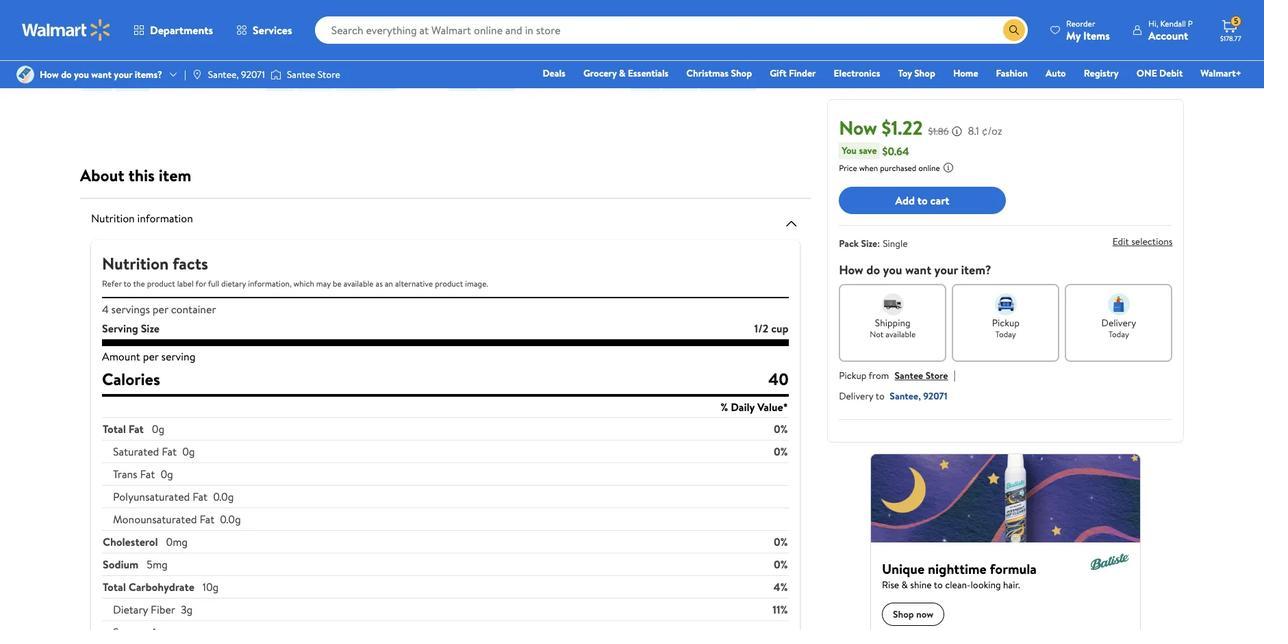 Task type: locate. For each thing, give the bounding box(es) containing it.
carbohydrate
[[129, 580, 194, 595]]

size right pack
[[861, 237, 877, 251]]

92071 inside pickup from santee store | delivery to santee, 92071
[[924, 390, 948, 403]]

1 horizontal spatial available
[[886, 329, 916, 340]]

shipping right 1-
[[724, 76, 753, 88]]

1 horizontal spatial santee
[[895, 369, 923, 383]]

2 shipping from the left
[[724, 76, 753, 88]]

size for pack
[[861, 237, 877, 251]]

0% for 0mg
[[774, 535, 788, 550]]

nutrition for information
[[91, 211, 135, 226]]

1 horizontal spatial your
[[934, 262, 958, 279]]

0 vertical spatial to
[[917, 193, 928, 208]]

1 vertical spatial total
[[103, 580, 126, 595]]

92071 down services popup button on the left of page
[[241, 68, 265, 81]]

1 horizontal spatial to
[[876, 390, 885, 403]]

shipping right "3+"
[[364, 76, 393, 88]]

0 horizontal spatial  image
[[192, 69, 203, 80]]

oz right 10
[[162, 34, 172, 49]]

0 horizontal spatial value
[[113, 19, 138, 34]]

 image
[[16, 66, 34, 84]]

0.0g
[[213, 490, 234, 505], [220, 512, 241, 527]]

0 vertical spatial 92071
[[241, 68, 265, 81]]

0 horizontal spatial how
[[40, 68, 59, 81]]

1 horizontal spatial great
[[266, 19, 293, 34]]

shop right toy
[[915, 66, 936, 80]]

old
[[266, 34, 283, 49]]

to left the
[[124, 278, 131, 290]]

great inside the great value 100% whole grain old fashioned oats, 42 oz
[[266, 19, 293, 34]]

rice,
[[477, 34, 500, 49]]

to down from
[[876, 390, 885, 403]]

fat right "saturated"
[[162, 445, 177, 460]]

today inside delivery today
[[1109, 329, 1129, 340]]

0 vertical spatial you
[[74, 68, 89, 81]]

value left 100%
[[295, 19, 321, 34]]

1 horizontal spatial do
[[866, 262, 880, 279]]

3 0% from the top
[[774, 535, 788, 550]]

shop right christmas
[[731, 66, 752, 80]]

fat right trans
[[140, 467, 155, 482]]

want down the baking
[[91, 68, 112, 81]]

167
[[492, 54, 503, 66]]

an
[[385, 278, 393, 290]]

1 vertical spatial you
[[883, 262, 902, 279]]

great value dark chocolate baking chips, 10 oz bag
[[83, 19, 216, 49]]

as
[[376, 278, 383, 290]]

fat for polyunsaturated
[[193, 490, 208, 505]]

your down 80
[[114, 68, 132, 81]]

to left cart
[[917, 193, 928, 208]]

day for whole
[[349, 76, 362, 88]]

1 vertical spatial how
[[839, 262, 863, 279]]

0 horizontal spatial grain
[[383, 19, 409, 34]]

product group
[[83, 0, 235, 133], [266, 0, 418, 133], [448, 0, 601, 133], [631, 0, 783, 133]]

4  servings per container
[[102, 302, 216, 317]]

0.0g down polyunsaturated fat 0.0g
[[220, 512, 241, 527]]

shop for toy shop
[[915, 66, 936, 80]]

santee,
[[208, 68, 239, 81], [890, 390, 921, 403]]

product
[[147, 278, 175, 290], [435, 278, 463, 290]]

1 vertical spatial your
[[934, 262, 958, 279]]

%
[[721, 400, 728, 415]]

today for pickup
[[996, 329, 1016, 340]]

0 vertical spatial want
[[91, 68, 112, 81]]

2 product group from the left
[[266, 0, 418, 133]]

0 horizontal spatial 92071
[[241, 68, 265, 81]]

available right the not
[[886, 329, 916, 340]]

how down pack
[[839, 262, 863, 279]]

value
[[113, 19, 138, 34], [295, 19, 321, 34], [478, 19, 504, 34]]

value for dark
[[113, 19, 138, 34]]

delivery for chips,
[[118, 76, 147, 88]]

4 0% from the top
[[774, 558, 788, 573]]

3 oz from the left
[[517, 34, 528, 49]]

0 vertical spatial total
[[103, 422, 126, 437]]

2 today from the left
[[1109, 329, 1129, 340]]

0g for trans fat
[[161, 467, 173, 482]]

0 horizontal spatial available
[[344, 278, 374, 290]]

2 great from the left
[[266, 19, 293, 34]]

total for total fat
[[103, 422, 126, 437]]

dietary
[[113, 603, 148, 618]]

 image for santee, 92071
[[192, 69, 203, 80]]

auto link
[[1040, 66, 1073, 81]]

$178.77
[[1221, 34, 1242, 43]]

2 horizontal spatial oz
[[517, 34, 528, 49]]

santee up santee, 92071 button
[[895, 369, 923, 383]]

value for natural
[[478, 19, 504, 34]]

1 horizontal spatial size
[[861, 237, 877, 251]]

electronics link
[[828, 66, 887, 81]]

1 horizontal spatial how
[[839, 262, 863, 279]]

day
[[349, 76, 362, 88], [709, 76, 722, 88]]

great for great value dark chocolate baking chips, 10 oz bag
[[83, 19, 110, 34]]

baking
[[83, 34, 115, 49]]

fat up "saturated"
[[129, 422, 144, 437]]

1 vertical spatial want
[[905, 262, 931, 279]]

1 horizontal spatial today
[[1109, 329, 1129, 340]]

nutrition up the
[[102, 252, 169, 275]]

delivery down '167'
[[483, 76, 513, 88]]

size down 4  servings per container
[[141, 321, 160, 336]]

delivery down 80
[[118, 76, 147, 88]]

now
[[839, 114, 877, 141]]

your left item?
[[934, 262, 958, 279]]

1 0% from the top
[[774, 422, 788, 437]]

fat for trans
[[140, 467, 155, 482]]

grain inside the great value 100% whole grain old fashioned oats, 42 oz
[[383, 19, 409, 34]]

per
[[153, 302, 168, 317]]

save
[[859, 144, 877, 158]]

1 vertical spatial available
[[886, 329, 916, 340]]

walmart+ link
[[1195, 66, 1248, 81]]

price
[[839, 162, 857, 174]]

1 horizontal spatial you
[[883, 262, 902, 279]]

0 vertical spatial |
[[184, 68, 186, 81]]

alternative
[[395, 278, 433, 290]]

0 vertical spatial size
[[861, 237, 877, 251]]

0 horizontal spatial product
[[147, 278, 175, 290]]

0 horizontal spatial |
[[184, 68, 186, 81]]

0 vertical spatial how
[[40, 68, 59, 81]]

value left dark
[[113, 19, 138, 34]]

0 horizontal spatial want
[[91, 68, 112, 81]]

0 vertical spatial santee,
[[208, 68, 239, 81]]

0 horizontal spatial your
[[114, 68, 132, 81]]

today inside 'pickup today'
[[996, 329, 1016, 340]]

cup
[[771, 321, 789, 336]]

fat down polyunsaturated fat 0.0g
[[200, 512, 215, 527]]

oz right "32"
[[517, 34, 528, 49]]

today for delivery
[[1109, 329, 1129, 340]]

santee, down chocolate
[[208, 68, 239, 81]]

serving
[[161, 349, 196, 364]]

store up santee, 92071 button
[[926, 369, 948, 383]]

you down the baking
[[74, 68, 89, 81]]

0 vertical spatial available
[[344, 278, 374, 290]]

delivery for grain
[[483, 76, 513, 88]]

1 shipping from the left
[[364, 76, 393, 88]]

daily
[[731, 400, 755, 415]]

2 vertical spatial 0g
[[161, 467, 173, 482]]

0 horizontal spatial great
[[83, 19, 110, 34]]

total carbohydrate
[[103, 580, 194, 595]]

do down walmart image
[[61, 68, 72, 81]]

1 horizontal spatial 92071
[[924, 390, 948, 403]]

deals
[[543, 66, 566, 80]]

1 horizontal spatial oz
[[379, 34, 390, 49]]

nutrition facts refer to the product label for full dietary information, which may be available as an alternative product image.
[[102, 252, 488, 290]]

may
[[316, 278, 331, 290]]

2 horizontal spatial great
[[448, 19, 475, 34]]

0 horizontal spatial shop
[[731, 66, 752, 80]]

product right the
[[147, 278, 175, 290]]

delivery down 148
[[666, 76, 695, 88]]

2 shop from the left
[[915, 66, 936, 80]]

5
[[1235, 15, 1239, 27]]

saturated fat 0g
[[113, 445, 195, 460]]

to
[[917, 193, 928, 208], [124, 278, 131, 290], [876, 390, 885, 403]]

oz right 42
[[379, 34, 390, 49]]

debit
[[1160, 66, 1183, 80]]

add
[[895, 193, 915, 208]]

full
[[208, 278, 219, 290]]

how
[[40, 68, 59, 81], [839, 262, 863, 279]]

available left as
[[344, 278, 374, 290]]

calories
[[102, 368, 160, 391]]

one debit link
[[1131, 66, 1189, 81]]

1 vertical spatial do
[[866, 262, 880, 279]]

toy
[[898, 66, 912, 80]]

intent image for pickup image
[[995, 294, 1017, 316]]

amount
[[102, 349, 140, 364]]

grocery & essentials link
[[577, 66, 675, 81]]

services
[[253, 23, 292, 38]]

3+
[[338, 76, 348, 88]]

value inside the great value 100% whole grain old fashioned oats, 42 oz
[[295, 19, 321, 34]]

1 horizontal spatial  image
[[271, 68, 281, 82]]

2 horizontal spatial to
[[917, 193, 928, 208]]

|
[[184, 68, 186, 81], [954, 368, 956, 383]]

to inside button
[[917, 193, 928, 208]]

0 horizontal spatial today
[[996, 329, 1016, 340]]

0 horizontal spatial day
[[349, 76, 362, 88]]

great inside great value dark chocolate baking chips, 10 oz bag
[[83, 19, 110, 34]]

selections
[[1131, 235, 1173, 249]]

0 vertical spatial 0g
[[152, 422, 165, 437]]

edit
[[1113, 235, 1129, 249]]

4 product group from the left
[[631, 0, 783, 133]]

great value 100% whole grain old fashioned oats, 42 oz
[[266, 19, 409, 49]]

hi, kendall p account
[[1149, 17, 1193, 43]]

2 horizontal spatial value
[[478, 19, 504, 34]]

1 vertical spatial santee
[[895, 369, 923, 383]]

0 vertical spatial your
[[114, 68, 132, 81]]

0 horizontal spatial to
[[124, 278, 131, 290]]

learn more about strikethrough prices image
[[952, 126, 962, 137]]

oats
[[631, 34, 658, 49]]

0 horizontal spatial do
[[61, 68, 72, 81]]

1 total from the top
[[103, 422, 126, 437]]

great value 18 oz quick oats
[[631, 19, 767, 49]]

nutrition down about
[[91, 211, 135, 226]]

3 value from the left
[[478, 19, 504, 34]]

today down intent image for delivery
[[1109, 329, 1129, 340]]

refer
[[102, 278, 122, 290]]

18
[[703, 19, 713, 34]]

grain right 42
[[383, 19, 409, 34]]

0%
[[774, 422, 788, 437], [774, 445, 788, 460], [774, 535, 788, 550], [774, 558, 788, 573]]

sodium
[[103, 558, 139, 573]]

delivery down from
[[839, 390, 873, 403]]

delivery for oats
[[666, 76, 695, 88]]

1 vertical spatial nutrition
[[102, 252, 169, 275]]

gift
[[770, 66, 787, 80]]

1 horizontal spatial value
[[295, 19, 321, 34]]

toy shop
[[898, 66, 936, 80]]

0.0g up the monounsaturated fat 0.0g
[[213, 490, 234, 505]]

value left natural
[[478, 19, 504, 34]]

1 horizontal spatial shop
[[915, 66, 936, 80]]

 image down bag
[[192, 69, 203, 80]]

0 horizontal spatial oz
[[162, 34, 172, 49]]

item?
[[961, 262, 991, 279]]

registry link
[[1078, 66, 1125, 81]]

legal information image
[[943, 162, 954, 173]]

product group containing great value dark chocolate baking chips, 10 oz bag
[[83, 0, 235, 133]]

cholesterol
[[103, 535, 158, 550]]

delivery down 786
[[300, 76, 330, 88]]

pickup for oats
[[634, 76, 657, 88]]

pickup from santee store | delivery to santee, 92071
[[839, 368, 956, 403]]

1 vertical spatial 0g
[[182, 445, 195, 460]]

nutrition inside nutrition facts refer to the product label for full dietary information, which may be available as an alternative product image.
[[102, 252, 169, 275]]

1 horizontal spatial day
[[709, 76, 722, 88]]

2 day from the left
[[709, 76, 722, 88]]

do
[[61, 68, 72, 81], [866, 262, 880, 279]]

92071 down santee store button
[[924, 390, 948, 403]]

1 shop from the left
[[731, 66, 752, 80]]

1 vertical spatial santee,
[[890, 390, 921, 403]]

3 product group from the left
[[448, 0, 601, 133]]

1 horizontal spatial want
[[905, 262, 931, 279]]

information,
[[248, 278, 292, 290]]

shipping for great value 100% whole grain old fashioned oats, 42 oz
[[364, 76, 393, 88]]

1 horizontal spatial store
[[926, 369, 948, 383]]

santee, down santee store button
[[890, 390, 921, 403]]

for
[[196, 278, 206, 290]]

available inside "shipping not available"
[[886, 329, 916, 340]]

want down single
[[905, 262, 931, 279]]

grain left rice,
[[448, 34, 474, 49]]

0 vertical spatial store
[[318, 68, 340, 81]]

1 vertical spatial |
[[954, 368, 956, 383]]

1 vertical spatial 0.0g
[[220, 512, 241, 527]]

2 value from the left
[[295, 19, 321, 34]]

great inside great value natural brown long grain rice, 32 oz
[[448, 19, 475, 34]]

1 horizontal spatial |
[[954, 368, 956, 383]]

0 vertical spatial do
[[61, 68, 72, 81]]

0 horizontal spatial shipping
[[364, 76, 393, 88]]

intent image for delivery image
[[1108, 294, 1130, 316]]

3 great from the left
[[448, 19, 475, 34]]

| right santee store button
[[954, 368, 956, 383]]

5mg
[[147, 558, 168, 573]]

1 great from the left
[[83, 19, 110, 34]]

1 today from the left
[[996, 329, 1016, 340]]

shop for christmas shop
[[731, 66, 752, 80]]

value inside great value dark chocolate baking chips, 10 oz bag
[[113, 19, 138, 34]]

value for 100%
[[295, 19, 321, 34]]

2 total from the top
[[103, 580, 126, 595]]

 image down old
[[271, 68, 281, 82]]

fat up the monounsaturated fat 0.0g
[[193, 490, 208, 505]]

| down bag
[[184, 68, 186, 81]]

day for oz
[[709, 76, 722, 88]]

shipping not available
[[870, 316, 916, 340]]

2 oz from the left
[[379, 34, 390, 49]]

whole
[[351, 19, 381, 34]]

2 product from the left
[[435, 278, 463, 290]]

one debit
[[1137, 66, 1183, 80]]

total for total carbohydrate
[[103, 580, 126, 595]]

value inside great value natural brown long grain rice, 32 oz
[[478, 19, 504, 34]]

 image for santee store
[[271, 68, 281, 82]]

product left image.
[[435, 278, 463, 290]]

0 horizontal spatial you
[[74, 68, 89, 81]]

1 value from the left
[[113, 19, 138, 34]]

store down 786
[[318, 68, 340, 81]]

grain
[[383, 19, 409, 34], [448, 34, 474, 49]]

shipping
[[364, 76, 393, 88], [724, 76, 753, 88]]

1 horizontal spatial product
[[435, 278, 463, 290]]

1 vertical spatial to
[[124, 278, 131, 290]]

when
[[859, 162, 878, 174]]

walmart image
[[22, 19, 111, 41]]

0 horizontal spatial size
[[141, 321, 160, 336]]

the
[[133, 278, 145, 290]]

chocolate
[[166, 19, 216, 34]]

1 product group from the left
[[83, 0, 235, 133]]

1 horizontal spatial grain
[[448, 34, 474, 49]]

1 oz from the left
[[162, 34, 172, 49]]

santee
[[287, 68, 315, 81], [895, 369, 923, 383]]

fashion link
[[990, 66, 1034, 81]]

1 horizontal spatial santee,
[[890, 390, 921, 403]]

total down "sodium"
[[103, 580, 126, 595]]

0 vertical spatial 0.0g
[[213, 490, 234, 505]]

1 horizontal spatial shipping
[[724, 76, 753, 88]]

you down single
[[883, 262, 902, 279]]

santee down 786
[[287, 68, 315, 81]]

grocery
[[584, 66, 617, 80]]

how down walmart image
[[40, 68, 59, 81]]

1 vertical spatial 92071
[[924, 390, 948, 403]]

2 vertical spatial to
[[876, 390, 885, 403]]

0g
[[152, 422, 165, 437], [182, 445, 195, 460], [161, 467, 173, 482]]

today down intent image for pickup
[[996, 329, 1016, 340]]

1 vertical spatial size
[[141, 321, 160, 336]]

 image
[[271, 68, 281, 82], [192, 69, 203, 80]]

total up "saturated"
[[103, 422, 126, 437]]

image.
[[465, 278, 488, 290]]

¢/oz
[[982, 123, 1002, 138]]

label
[[177, 278, 194, 290]]

pickup for old
[[268, 76, 292, 88]]

1 day from the left
[[349, 76, 362, 88]]

1 vertical spatial store
[[926, 369, 948, 383]]

today
[[996, 329, 1016, 340], [1109, 329, 1129, 340]]

edit selections
[[1113, 235, 1173, 249]]

0 vertical spatial nutrition
[[91, 211, 135, 226]]

which
[[294, 278, 314, 290]]

departments
[[150, 23, 213, 38]]

0 vertical spatial santee
[[287, 68, 315, 81]]

do down pack size : single
[[866, 262, 880, 279]]



Task type: describe. For each thing, give the bounding box(es) containing it.
0.0g for monounsaturated fat 0.0g
[[220, 512, 241, 527]]

do for how do you want your items?
[[61, 68, 72, 81]]

add to cart button
[[839, 187, 1006, 214]]

polyunsaturated fat 0.0g
[[113, 490, 234, 505]]

10
[[149, 34, 159, 49]]

to inside nutrition facts refer to the product label for full dietary information, which may be available as an alternative product image.
[[124, 278, 131, 290]]

santee, 92071
[[208, 68, 265, 81]]

delivery inside pickup from santee store | delivery to santee, 92071
[[839, 390, 873, 403]]

2 0% from the top
[[774, 445, 788, 460]]

8.1 ¢/oz you save $0.64
[[842, 123, 1002, 159]]

grain inside great value natural brown long grain rice, 32 oz
[[448, 34, 474, 49]]

fashion
[[996, 66, 1028, 80]]

to inside pickup from santee store | delivery to santee, 92071
[[876, 390, 885, 403]]

christmas shop
[[687, 66, 752, 80]]

trans fat 0g
[[113, 467, 173, 482]]

grocery & essentials
[[584, 66, 669, 80]]

your for items?
[[114, 68, 132, 81]]

gift finder link
[[764, 66, 822, 81]]

3+ day shipping
[[338, 76, 393, 88]]

0 horizontal spatial store
[[318, 68, 340, 81]]

about this item
[[80, 164, 191, 187]]

add to cart
[[895, 193, 950, 208]]

about
[[80, 164, 124, 187]]

0g for saturated fat
[[182, 445, 195, 460]]

fat for total
[[129, 422, 144, 437]]

intent image for shipping image
[[882, 294, 904, 316]]

1 product from the left
[[147, 278, 175, 290]]

oz inside the great value 100% whole grain old fashioned oats, 42 oz
[[379, 34, 390, 49]]

0 horizontal spatial santee
[[287, 68, 315, 81]]

fat for saturated
[[162, 445, 177, 460]]

oats,
[[336, 34, 361, 49]]

pack size : single
[[839, 237, 908, 251]]

size for serving
[[141, 321, 160, 336]]

fat for monounsaturated
[[200, 512, 215, 527]]

value*
[[758, 400, 788, 415]]

your for item?
[[934, 262, 958, 279]]

how do you want your item?
[[839, 262, 991, 279]]

0mg
[[166, 535, 188, 550]]

pickup for grain
[[451, 76, 475, 88]]

nutrition for facts
[[102, 252, 169, 275]]

1/2 cup
[[755, 321, 789, 336]]

product group containing great value 100% whole grain old fashioned oats, 42 oz
[[266, 0, 418, 133]]

brown
[[544, 19, 575, 34]]

want for item?
[[905, 262, 931, 279]]

dietary
[[221, 278, 246, 290]]

11%
[[773, 603, 788, 618]]

account
[[1149, 28, 1189, 43]]

be
[[333, 278, 342, 290]]

pickup inside pickup from santee store | delivery to santee, 92071
[[839, 369, 867, 383]]

4
[[102, 302, 109, 317]]

polyunsaturated
[[113, 490, 190, 505]]

0.0g for polyunsaturated fat 0.0g
[[213, 490, 234, 505]]

purchased
[[880, 162, 917, 174]]

departments button
[[122, 14, 225, 47]]

0% for 0g
[[774, 422, 788, 437]]

&
[[619, 66, 626, 80]]

facts
[[173, 252, 208, 275]]

you for how do you want your item?
[[883, 262, 902, 279]]

nutrition information
[[91, 211, 193, 226]]

santee inside pickup from santee store | delivery to santee, 92071
[[895, 369, 923, 383]]

1/2
[[755, 321, 769, 336]]

container
[[171, 302, 216, 317]]

$0.64
[[882, 144, 909, 159]]

786
[[309, 54, 323, 66]]

toy shop link
[[892, 66, 942, 81]]

delivery down intent image for delivery
[[1102, 316, 1136, 330]]

delivery today
[[1102, 316, 1136, 340]]

great
[[631, 19, 665, 34]]

search icon image
[[1009, 25, 1020, 36]]

not
[[870, 329, 884, 340]]

product group containing great value natural brown long grain rice, 32 oz
[[448, 0, 601, 133]]

santee, inside pickup from santee store | delivery to santee, 92071
[[890, 390, 921, 403]]

now $1.22
[[839, 114, 923, 141]]

price when purchased online
[[839, 162, 940, 174]]

pack
[[839, 237, 859, 251]]

store inside pickup from santee store | delivery to santee, 92071
[[926, 369, 948, 383]]

Search search field
[[315, 16, 1028, 44]]

oz inside great value natural brown long grain rice, 32 oz
[[517, 34, 528, 49]]

pickup today
[[992, 316, 1020, 340]]

p
[[1188, 17, 1193, 29]]

want for items?
[[91, 68, 112, 81]]

item
[[159, 164, 191, 187]]

great for great value natural brown long grain rice, 32 oz
[[448, 19, 475, 34]]

0% for 5mg
[[774, 558, 788, 573]]

great value natural brown long grain rice, 32 oz
[[448, 19, 601, 49]]

essentials
[[628, 66, 669, 80]]

dark
[[141, 19, 164, 34]]

delivery for old
[[300, 76, 330, 88]]

oz inside great value dark chocolate baking chips, 10 oz bag
[[162, 34, 172, 49]]

do for how do you want your item?
[[866, 262, 880, 279]]

80
[[127, 54, 136, 66]]

auto
[[1046, 66, 1066, 80]]

shipping for great value 18 oz quick oats
[[724, 76, 753, 88]]

my
[[1067, 28, 1081, 43]]

from
[[869, 369, 889, 383]]

christmas
[[687, 66, 729, 80]]

great for great value 100% whole grain old fashioned oats, 42 oz
[[266, 19, 293, 34]]

information
[[137, 211, 193, 226]]

5 $178.77
[[1221, 15, 1242, 43]]

available inside nutrition facts refer to the product label for full dietary information, which may be available as an alternative product image.
[[344, 278, 374, 290]]

quick
[[733, 19, 767, 34]]

| inside pickup from santee store | delivery to santee, 92071
[[954, 368, 956, 383]]

one
[[1137, 66, 1158, 80]]

Walmart Site-Wide search field
[[315, 16, 1028, 44]]

how for how do you want your item?
[[839, 262, 863, 279]]

0 horizontal spatial santee,
[[208, 68, 239, 81]]

how for how do you want your items?
[[40, 68, 59, 81]]

reorder my items
[[1067, 17, 1110, 43]]

product group containing great value 18 oz quick oats
[[631, 0, 783, 133]]

nutrition information image
[[783, 216, 800, 232]]

saturated
[[113, 445, 159, 460]]

you for how do you want your items?
[[74, 68, 89, 81]]

chips,
[[117, 34, 146, 49]]

servings
[[111, 302, 150, 317]]

total fat
[[103, 422, 144, 437]]

electronics
[[834, 66, 881, 80]]

long
[[577, 19, 601, 34]]

monounsaturated fat 0.0g
[[113, 512, 241, 527]]

:
[[877, 237, 880, 251]]

monounsaturated
[[113, 512, 197, 527]]

pickup for chips,
[[86, 76, 109, 88]]



Task type: vqa. For each thing, say whether or not it's contained in the screenshot.


